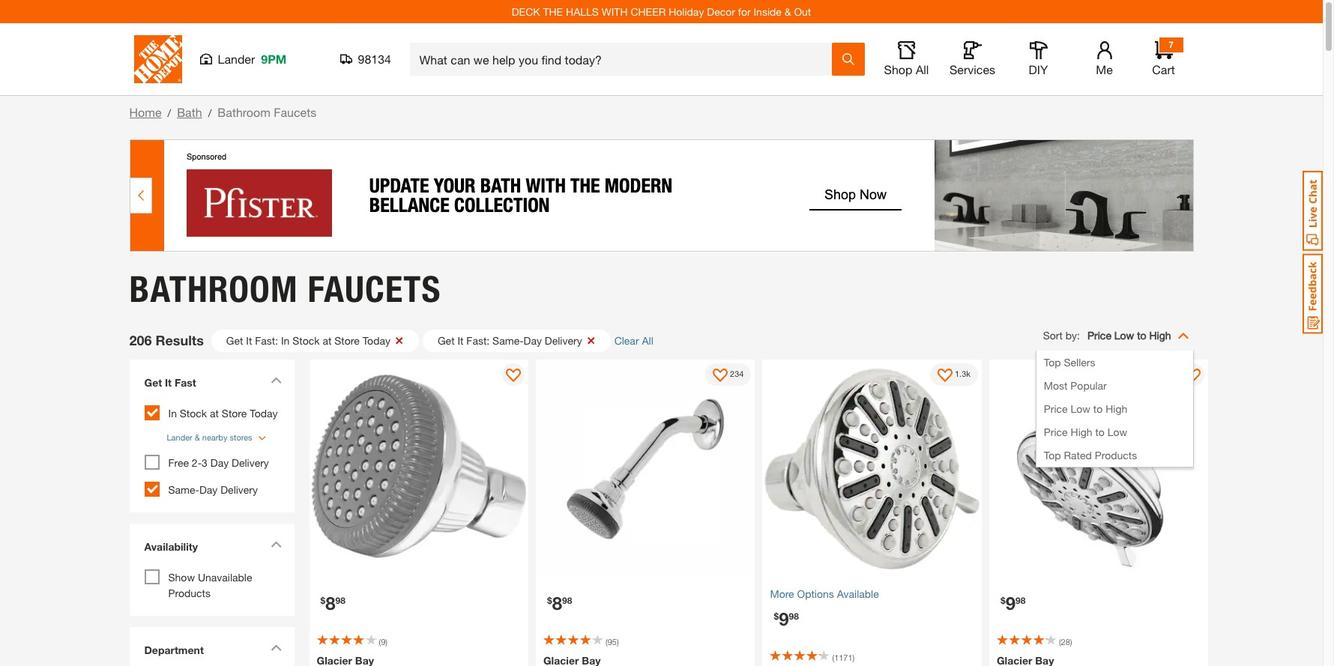 Task type: describe. For each thing, give the bounding box(es) containing it.
it for get it fast: in stock at store today
[[246, 334, 252, 347]]

lander & nearby stores
[[167, 432, 252, 442]]

in stock at store today link
[[168, 407, 278, 420]]

2 horizontal spatial 9
[[1006, 593, 1016, 614]]

display image for 9
[[1187, 369, 1202, 384]]

availability
[[144, 541, 198, 553]]

deck the halls with cheer holiday decor for inside & out link
[[512, 5, 812, 18]]

2 vertical spatial day
[[199, 484, 218, 496]]

1 horizontal spatial &
[[785, 5, 792, 18]]

caret icon image for availability
[[270, 541, 282, 548]]

( 9 )
[[379, 637, 388, 647]]

results
[[156, 332, 204, 349]]

lander 9pm
[[218, 52, 287, 66]]

What can we help you find today? search field
[[420, 43, 831, 75]]

234 button
[[706, 363, 752, 386]]

1 vertical spatial store
[[222, 407, 247, 420]]

9pm
[[261, 52, 287, 66]]

to for low
[[1096, 426, 1105, 438]]

1 $ 8 98 from the left
[[321, 593, 346, 614]]

options
[[797, 588, 834, 601]]

decor
[[707, 5, 736, 18]]

price low to high link down popular
[[1037, 397, 1193, 420]]

home link
[[129, 105, 162, 119]]

shop
[[885, 62, 913, 76]]

1171
[[835, 653, 853, 663]]

( for 95
[[606, 637, 608, 647]]

get it fast: in stock at store today button
[[211, 330, 419, 352]]

all for shop all
[[916, 62, 929, 76]]

free 2-3 day delivery link
[[168, 457, 269, 469]]

day inside button
[[524, 334, 542, 347]]

deck the halls with cheer holiday decor for inside & out
[[512, 5, 812, 18]]

clear all
[[615, 334, 654, 347]]

top sellers link down sort by: price low to high
[[1037, 351, 1193, 374]]

nearby
[[202, 432, 228, 442]]

0 vertical spatial price
[[1088, 329, 1112, 342]]

department link
[[137, 635, 287, 666]]

home / bath / bathroom faucets
[[129, 105, 317, 119]]

lander for lander & nearby stores
[[167, 432, 193, 442]]

live chat image
[[1303, 171, 1324, 251]]

halls
[[566, 5, 599, 18]]

most popular link up the price low to high
[[1037, 374, 1193, 397]]

( for 9
[[379, 637, 381, 647]]

0 horizontal spatial &
[[195, 432, 200, 442]]

rated
[[1064, 449, 1092, 462]]

products for unavailable
[[168, 587, 211, 600]]

sort by: price low to high
[[1044, 329, 1172, 342]]

1 horizontal spatial $ 9 98
[[1001, 593, 1026, 614]]

top sellers link up most popular
[[1044, 356, 1096, 369]]

more options available link
[[770, 586, 975, 602]]

2-
[[192, 457, 202, 469]]

price low to high
[[1044, 402, 1128, 415]]

1-spray 1.4 in. single wall mount fixed shower head in chrome image for ( 95 )
[[536, 360, 755, 579]]

the
[[543, 5, 563, 18]]

all for clear all
[[642, 334, 654, 347]]

diy
[[1029, 62, 1049, 76]]

inside
[[754, 5, 782, 18]]

top for top rated products
[[1044, 449, 1061, 462]]

0 vertical spatial to
[[1138, 329, 1147, 342]]

free 2-3 day delivery
[[168, 457, 269, 469]]

price for low
[[1044, 402, 1068, 415]]

98134 button
[[340, 52, 392, 67]]

bath link
[[177, 105, 202, 119]]

98134
[[358, 52, 391, 66]]

1.3k button
[[931, 363, 979, 386]]

holiday
[[669, 5, 704, 18]]

fast: for in
[[255, 334, 278, 347]]

lander for lander 9pm
[[218, 52, 255, 66]]

today inside button
[[363, 334, 391, 347]]

bath
[[177, 105, 202, 119]]

deck
[[512, 5, 540, 18]]

price low to high link up price high to low
[[1044, 402, 1128, 415]]

bathroom faucets
[[129, 267, 441, 311]]

department
[[144, 644, 204, 657]]

( for 1171
[[833, 653, 835, 663]]

get it fast: same-day delivery
[[438, 334, 582, 347]]

206
[[129, 332, 152, 349]]

caret icon image for get it fast
[[270, 377, 282, 384]]

) for ( 28 )
[[1071, 637, 1073, 647]]

services button
[[949, 41, 997, 77]]

same- inside button
[[493, 334, 524, 347]]

95
[[608, 637, 617, 647]]

shop all button
[[883, 41, 931, 77]]

get it fast: in stock at store today
[[226, 334, 391, 347]]

in stock at store today
[[168, 407, 278, 420]]

to for high
[[1094, 402, 1103, 415]]

1 8 from the left
[[326, 593, 336, 614]]

shop all
[[885, 62, 929, 76]]

get it fast link
[[137, 367, 287, 402]]

( 28 )
[[1060, 637, 1073, 647]]

show unavailable products link
[[168, 571, 252, 600]]

get it fast: same-day delivery button
[[423, 330, 611, 352]]

get it fast
[[144, 376, 196, 389]]

top rated products
[[1044, 449, 1138, 462]]

most popular
[[1044, 379, 1107, 392]]

1 vertical spatial faucets
[[308, 267, 441, 311]]

free
[[168, 457, 189, 469]]

display image for 234
[[713, 369, 728, 384]]

price high to low
[[1044, 426, 1128, 438]]

out
[[794, 5, 812, 18]]

fast: for same-
[[467, 334, 490, 347]]

more
[[770, 588, 795, 601]]

show
[[168, 571, 195, 584]]



Task type: locate. For each thing, give the bounding box(es) containing it.
0 horizontal spatial today
[[250, 407, 278, 420]]

for
[[738, 5, 751, 18]]

price high to low link up 'top rated products'
[[1037, 420, 1193, 444]]

2 horizontal spatial it
[[458, 334, 464, 347]]

0 vertical spatial delivery
[[545, 334, 582, 347]]

0 horizontal spatial $ 9 98
[[774, 609, 799, 630]]

1 caret icon image from the top
[[270, 377, 282, 384]]

top
[[1044, 356, 1061, 369], [1044, 449, 1061, 462]]

0 horizontal spatial high
[[1071, 426, 1093, 438]]

1 1-spray 1.4 in. single wall mount fixed shower head in chrome image from the left
[[309, 360, 529, 579]]

caret icon image inside availability link
[[270, 541, 282, 548]]

display image
[[506, 369, 521, 384], [1187, 369, 1202, 384]]

1 vertical spatial stock
[[180, 407, 207, 420]]

stock inside button
[[293, 334, 320, 347]]

1 vertical spatial price
[[1044, 402, 1068, 415]]

1 horizontal spatial fast:
[[467, 334, 490, 347]]

price high to low link
[[1037, 420, 1193, 444], [1044, 426, 1128, 438]]

( 1171 )
[[833, 653, 855, 663]]

1 vertical spatial today
[[250, 407, 278, 420]]

/ right bath
[[208, 106, 212, 119]]

1 horizontal spatial 9
[[779, 609, 789, 630]]

delivery down free 2-3 day delivery link
[[221, 484, 258, 496]]

1 vertical spatial products
[[168, 587, 211, 600]]

0 horizontal spatial products
[[168, 587, 211, 600]]

top left rated at the right bottom
[[1044, 449, 1061, 462]]

0 vertical spatial stock
[[293, 334, 320, 347]]

cheer
[[631, 5, 666, 18]]

1 vertical spatial low
[[1071, 402, 1091, 415]]

it for get it fast: same-day delivery
[[458, 334, 464, 347]]

/
[[168, 106, 171, 119], [208, 106, 212, 119]]

get inside "link"
[[144, 376, 162, 389]]

& left nearby
[[195, 432, 200, 442]]

0 horizontal spatial $ 8 98
[[321, 593, 346, 614]]

low up price high to low
[[1071, 402, 1091, 415]]

faucets
[[274, 105, 317, 119], [308, 267, 441, 311]]

2 caret icon image from the top
[[270, 541, 282, 548]]

1 vertical spatial at
[[210, 407, 219, 420]]

$ 9 98
[[1001, 593, 1026, 614], [774, 609, 799, 630]]

2 display image from the left
[[1187, 369, 1202, 384]]

0 vertical spatial in
[[281, 334, 290, 347]]

&
[[785, 5, 792, 18], [195, 432, 200, 442]]

1 horizontal spatial high
[[1106, 402, 1128, 415]]

at
[[323, 334, 332, 347], [210, 407, 219, 420]]

store
[[335, 334, 360, 347], [222, 407, 247, 420]]

in inside get it fast: in stock at store today button
[[281, 334, 290, 347]]

fast
[[175, 376, 196, 389]]

1 horizontal spatial display image
[[1187, 369, 1202, 384]]

to up 'top rated products'
[[1096, 426, 1105, 438]]

diy button
[[1015, 41, 1063, 77]]

1 horizontal spatial lander
[[218, 52, 255, 66]]

2 / from the left
[[208, 106, 212, 119]]

2 fast: from the left
[[467, 334, 490, 347]]

same-day delivery
[[168, 484, 258, 496]]

0 vertical spatial all
[[916, 62, 929, 76]]

1-spray 1.4 in. single wall mount fixed shower head in chrome image for ( 9 )
[[309, 360, 529, 579]]

price
[[1088, 329, 1112, 342], [1044, 402, 1068, 415], [1044, 426, 1068, 438]]

products right rated at the right bottom
[[1095, 449, 1138, 462]]

1 vertical spatial delivery
[[232, 457, 269, 469]]

(
[[379, 637, 381, 647], [606, 637, 608, 647], [1060, 637, 1062, 647], [833, 653, 835, 663]]

at inside button
[[323, 334, 332, 347]]

$
[[321, 595, 326, 607], [547, 595, 552, 607], [1001, 595, 1006, 607], [774, 611, 779, 622]]

3-spray patterns 3.5 in. single wall mount fixed adjustable shower head in chrome image
[[763, 360, 982, 579]]

top rated products link
[[1037, 444, 1193, 467], [1044, 449, 1138, 462]]

1 vertical spatial caret icon image
[[270, 541, 282, 548]]

the home depot logo image
[[134, 35, 182, 83]]

display image inside the 1.3k dropdown button
[[938, 369, 953, 384]]

1 vertical spatial &
[[195, 432, 200, 442]]

availability link
[[137, 532, 287, 566]]

top sellers link
[[1037, 351, 1193, 374], [1044, 356, 1096, 369]]

most popular link
[[1037, 374, 1193, 397], [1044, 379, 1107, 392]]

same-
[[493, 334, 524, 347], [168, 484, 199, 496]]

0 vertical spatial today
[[363, 334, 391, 347]]

display image
[[713, 369, 728, 384], [938, 369, 953, 384]]

in down bathroom faucets
[[281, 334, 290, 347]]

1 horizontal spatial all
[[916, 62, 929, 76]]

0 horizontal spatial 1-spray 1.4 in. single wall mount fixed shower head in chrome image
[[309, 360, 529, 579]]

in
[[281, 334, 290, 347], [168, 407, 177, 420]]

price down most
[[1044, 402, 1068, 415]]

get
[[226, 334, 243, 347], [438, 334, 455, 347], [144, 376, 162, 389]]

most
[[1044, 379, 1068, 392]]

234
[[730, 369, 744, 379]]

delivery inside button
[[545, 334, 582, 347]]

) for ( 95 )
[[617, 637, 619, 647]]

0 vertical spatial day
[[524, 334, 542, 347]]

low right by:
[[1115, 329, 1135, 342]]

top sellers
[[1044, 356, 1096, 369]]

lander up free in the left of the page
[[167, 432, 193, 442]]

popular
[[1071, 379, 1107, 392]]

show unavailable products
[[168, 571, 252, 600]]

price low to high link
[[1037, 397, 1193, 420], [1044, 402, 1128, 415]]

1 horizontal spatial store
[[335, 334, 360, 347]]

price up rated at the right bottom
[[1044, 426, 1068, 438]]

1 vertical spatial high
[[1106, 402, 1128, 415]]

same-day delivery link
[[168, 484, 258, 496]]

1 fast: from the left
[[255, 334, 278, 347]]

3
[[202, 457, 208, 469]]

2 $ 8 98 from the left
[[547, 593, 572, 614]]

2 vertical spatial to
[[1096, 426, 1105, 438]]

most popular link down sellers
[[1044, 379, 1107, 392]]

1 horizontal spatial same-
[[493, 334, 524, 347]]

0 horizontal spatial same-
[[168, 484, 199, 496]]

0 vertical spatial caret icon image
[[270, 377, 282, 384]]

display image for 1.3k
[[938, 369, 953, 384]]

0 horizontal spatial display image
[[506, 369, 521, 384]]

display image left 234
[[713, 369, 728, 384]]

stock down bathroom faucets
[[293, 334, 320, 347]]

206 results
[[129, 332, 204, 349]]

in down the get it fast
[[168, 407, 177, 420]]

1 horizontal spatial get
[[226, 334, 243, 347]]

day
[[524, 334, 542, 347], [211, 457, 229, 469], [199, 484, 218, 496]]

unavailable
[[198, 571, 252, 584]]

low for price
[[1115, 329, 1135, 342]]

0 vertical spatial &
[[785, 5, 792, 18]]

all right "shop"
[[916, 62, 929, 76]]

price for high
[[1044, 426, 1068, 438]]

& left "out" at top
[[785, 5, 792, 18]]

0 vertical spatial products
[[1095, 449, 1138, 462]]

1 horizontal spatial stock
[[293, 334, 320, 347]]

1 display image from the left
[[713, 369, 728, 384]]

it for get it fast
[[165, 376, 172, 389]]

28
[[1062, 637, 1071, 647]]

0 vertical spatial store
[[335, 334, 360, 347]]

/ left bath link
[[168, 106, 171, 119]]

delivery down stores
[[232, 457, 269, 469]]

0 vertical spatial top
[[1044, 356, 1061, 369]]

clear
[[615, 334, 639, 347]]

) for ( 1171 )
[[853, 653, 855, 663]]

0 horizontal spatial all
[[642, 334, 654, 347]]

to down popular
[[1094, 402, 1103, 415]]

at up nearby
[[210, 407, 219, 420]]

at down bathroom faucets
[[323, 334, 332, 347]]

home
[[129, 105, 162, 119]]

0 horizontal spatial 8
[[326, 593, 336, 614]]

1 / from the left
[[168, 106, 171, 119]]

1 vertical spatial lander
[[167, 432, 193, 442]]

top up most
[[1044, 356, 1061, 369]]

price right by:
[[1088, 329, 1112, 342]]

0 vertical spatial high
[[1150, 329, 1172, 342]]

2 top from the top
[[1044, 449, 1061, 462]]

caret icon image
[[270, 377, 282, 384], [270, 541, 282, 548], [270, 645, 282, 652]]

2 display image from the left
[[938, 369, 953, 384]]

0 vertical spatial lander
[[218, 52, 255, 66]]

1 display image from the left
[[506, 369, 521, 384]]

cart 7
[[1153, 39, 1176, 76]]

1 vertical spatial day
[[211, 457, 229, 469]]

today
[[363, 334, 391, 347], [250, 407, 278, 420]]

1 horizontal spatial products
[[1095, 449, 1138, 462]]

get for get it fast: same-day delivery
[[438, 334, 455, 347]]

by:
[[1066, 329, 1081, 342]]

low up 'top rated products'
[[1108, 426, 1128, 438]]

2 horizontal spatial get
[[438, 334, 455, 347]]

0 horizontal spatial in
[[168, 407, 177, 420]]

1 horizontal spatial $ 8 98
[[547, 593, 572, 614]]

1 vertical spatial top
[[1044, 449, 1061, 462]]

me
[[1096, 62, 1113, 76]]

1 vertical spatial all
[[642, 334, 654, 347]]

caret icon image inside department link
[[270, 645, 282, 652]]

with
[[602, 5, 628, 18]]

) for ( 9 )
[[386, 637, 388, 647]]

1 vertical spatial in
[[168, 407, 177, 420]]

0 horizontal spatial /
[[168, 106, 171, 119]]

3 caret icon image from the top
[[270, 645, 282, 652]]

caret icon image for department
[[270, 645, 282, 652]]

feedback link image
[[1303, 253, 1324, 334]]

high
[[1150, 329, 1172, 342], [1106, 402, 1128, 415], [1071, 426, 1093, 438]]

stock up lander & nearby stores
[[180, 407, 207, 420]]

products for rated
[[1095, 449, 1138, 462]]

0 horizontal spatial display image
[[713, 369, 728, 384]]

0 horizontal spatial at
[[210, 407, 219, 420]]

delivery left clear
[[545, 334, 582, 347]]

available
[[837, 588, 879, 601]]

0 horizontal spatial fast:
[[255, 334, 278, 347]]

2 horizontal spatial high
[[1150, 329, 1172, 342]]

all right clear
[[642, 334, 654, 347]]

lander
[[218, 52, 255, 66], [167, 432, 193, 442]]

1 vertical spatial same-
[[168, 484, 199, 496]]

low for to
[[1108, 426, 1128, 438]]

products down show
[[168, 587, 211, 600]]

1 horizontal spatial display image
[[938, 369, 953, 384]]

1 vertical spatial to
[[1094, 402, 1103, 415]]

1 horizontal spatial in
[[281, 334, 290, 347]]

3-spray 3.5 in. single wall mount fixed adjustable shower head in chrome image
[[990, 360, 1209, 579]]

get for get it fast: in stock at store today
[[226, 334, 243, 347]]

1 horizontal spatial at
[[323, 334, 332, 347]]

( 95 )
[[606, 637, 619, 647]]

services
[[950, 62, 996, 76]]

2 vertical spatial high
[[1071, 426, 1093, 438]]

top for top sellers
[[1044, 356, 1061, 369]]

store inside button
[[335, 334, 360, 347]]

2 1-spray 1.4 in. single wall mount fixed shower head in chrome image from the left
[[536, 360, 755, 579]]

to
[[1138, 329, 1147, 342], [1094, 402, 1103, 415], [1096, 426, 1105, 438]]

2 vertical spatial price
[[1044, 426, 1068, 438]]

bathroom
[[218, 105, 271, 119], [129, 267, 298, 311]]

sellers
[[1064, 356, 1096, 369]]

it inside "link"
[[165, 376, 172, 389]]

2 8 from the left
[[552, 593, 562, 614]]

cart
[[1153, 62, 1176, 76]]

more options available
[[770, 588, 879, 601]]

0 vertical spatial bathroom
[[218, 105, 271, 119]]

delivery
[[545, 334, 582, 347], [232, 457, 269, 469], [221, 484, 258, 496]]

get for get it fast
[[144, 376, 162, 389]]

to right by:
[[1138, 329, 1147, 342]]

bathroom down lander 9pm
[[218, 105, 271, 119]]

1 horizontal spatial today
[[363, 334, 391, 347]]

display image left 1.3k
[[938, 369, 953, 384]]

2 vertical spatial caret icon image
[[270, 645, 282, 652]]

bathroom up results
[[129, 267, 298, 311]]

0 horizontal spatial get
[[144, 376, 162, 389]]

1 vertical spatial bathroom
[[129, 267, 298, 311]]

0 vertical spatial same-
[[493, 334, 524, 347]]

me button
[[1081, 41, 1129, 77]]

2 vertical spatial low
[[1108, 426, 1128, 438]]

1 horizontal spatial 1-spray 1.4 in. single wall mount fixed shower head in chrome image
[[536, 360, 755, 579]]

0 vertical spatial low
[[1115, 329, 1135, 342]]

stores
[[230, 432, 252, 442]]

0 horizontal spatial 9
[[381, 637, 386, 647]]

7
[[1169, 39, 1174, 50]]

caret icon image inside get it fast "link"
[[270, 377, 282, 384]]

$ 8 98
[[321, 593, 346, 614], [547, 593, 572, 614]]

lander left 9pm
[[218, 52, 255, 66]]

1 top from the top
[[1044, 356, 1061, 369]]

( for 28
[[1060, 637, 1062, 647]]

1.3k
[[955, 369, 971, 379]]

2 vertical spatial delivery
[[221, 484, 258, 496]]

0 vertical spatial faucets
[[274, 105, 317, 119]]

products inside show unavailable products
[[168, 587, 211, 600]]

0 horizontal spatial stock
[[180, 407, 207, 420]]

0 vertical spatial at
[[323, 334, 332, 347]]

1 horizontal spatial /
[[208, 106, 212, 119]]

display image for 8
[[506, 369, 521, 384]]

0 horizontal spatial it
[[165, 376, 172, 389]]

0 horizontal spatial lander
[[167, 432, 193, 442]]

1 horizontal spatial it
[[246, 334, 252, 347]]

1 horizontal spatial 8
[[552, 593, 562, 614]]

sort
[[1044, 329, 1063, 342]]

9
[[1006, 593, 1016, 614], [779, 609, 789, 630], [381, 637, 386, 647]]

price high to low link down the price low to high
[[1044, 426, 1128, 438]]

0 horizontal spatial store
[[222, 407, 247, 420]]

display image inside 234 dropdown button
[[713, 369, 728, 384]]

clear all button
[[615, 333, 665, 349]]

1-spray 1.4 in. single wall mount fixed shower head in chrome image
[[309, 360, 529, 579], [536, 360, 755, 579]]



Task type: vqa. For each thing, say whether or not it's contained in the screenshot.
leftmost display icon
yes



